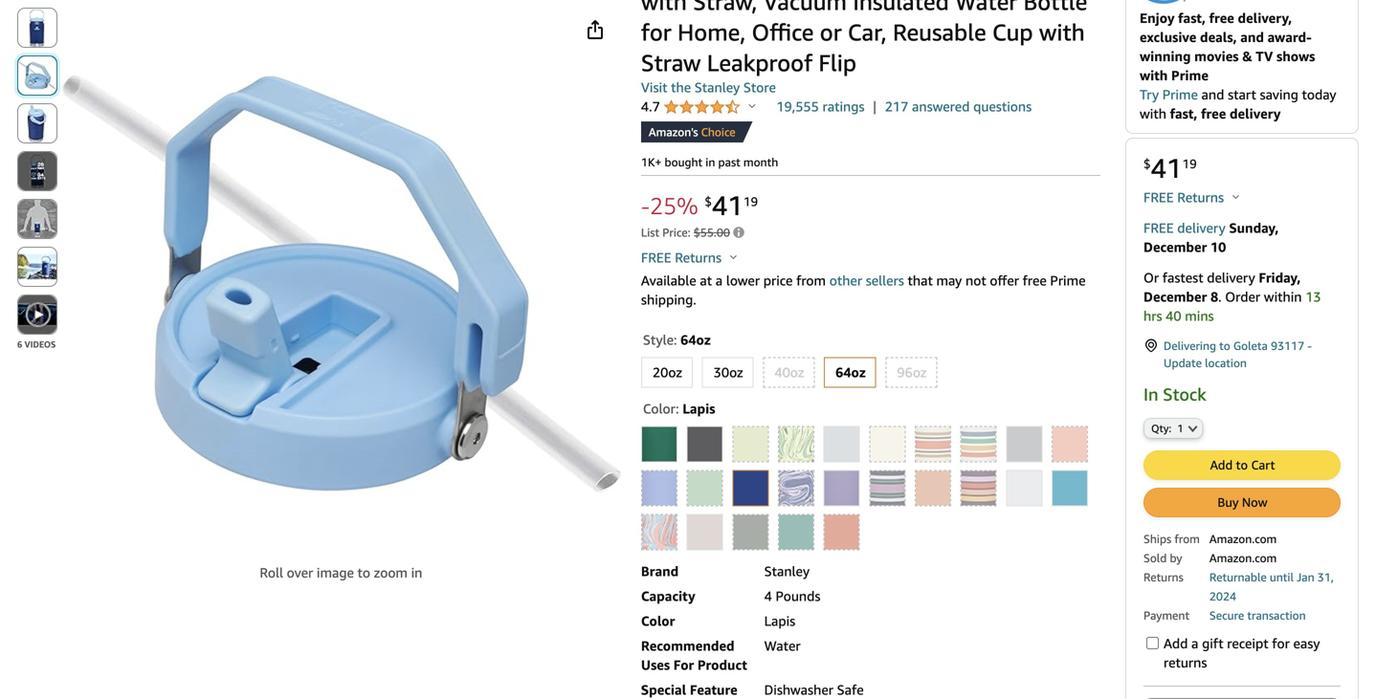 Task type: vqa. For each thing, say whether or not it's contained in the screenshot.
"Delivering to San Diego 92101 - Update location"
no



Task type: locate. For each thing, give the bounding box(es) containing it.
0 horizontal spatial 41
[[712, 190, 744, 222]]

add to cart
[[1210, 458, 1275, 473]]

delivery
[[1230, 106, 1281, 121], [1178, 220, 1226, 236], [1207, 270, 1256, 286]]

93117
[[1271, 339, 1305, 353]]

for
[[1272, 636, 1290, 652]]

delivery down start
[[1230, 106, 1281, 121]]

to
[[1220, 339, 1231, 353], [1236, 458, 1248, 473], [307, 565, 320, 581]]

to left open
[[307, 565, 320, 581]]

free returns down list price: $55.00
[[641, 250, 725, 266]]

0 vertical spatial free
[[1144, 189, 1174, 205]]

2 december from the top
[[1144, 289, 1207, 305]]

delivery for free
[[1230, 106, 1281, 121]]

with inside enjoy fast, free delivery, exclusive deals, and award- winning movies & tv shows with prime try prime
[[1140, 67, 1168, 83]]

free returns
[[1144, 189, 1228, 205], [641, 250, 725, 266]]

free right offer
[[1023, 273, 1047, 289]]

0 vertical spatial returns
[[1178, 189, 1224, 205]]

sunday, december 10
[[1144, 220, 1279, 255]]

0 horizontal spatial and
[[1202, 86, 1225, 102]]

december down free delivery link
[[1144, 239, 1207, 255]]

december up 40
[[1144, 289, 1207, 305]]

1 vertical spatial free returns
[[641, 250, 725, 266]]

1 horizontal spatial to
[[1220, 339, 1231, 353]]

Add a gift receipt for easy returns checkbox
[[1147, 637, 1159, 650]]

prime up "try prime" link
[[1172, 67, 1209, 83]]

free up deals,
[[1210, 10, 1235, 26]]

free returns button down list price: $55.00
[[641, 248, 737, 268]]

0 horizontal spatial 19
[[744, 194, 758, 209]]

returns up free delivery link
[[1178, 189, 1224, 205]]

free returns up free delivery link
[[1144, 189, 1228, 205]]

style: 64oz
[[643, 332, 711, 348]]

month
[[744, 156, 778, 169]]

1 vertical spatial december
[[1144, 289, 1207, 305]]

1 vertical spatial returns
[[675, 250, 722, 266]]

free inside that may not offer free prime shipping.
[[1023, 273, 1047, 289]]

1 vertical spatial add
[[1164, 636, 1188, 652]]

0 vertical spatial delivery
[[1230, 106, 1281, 121]]

0 horizontal spatial -
[[641, 192, 650, 219]]

option group for color: lapis
[[636, 423, 1101, 555]]

1 vertical spatial a
[[1192, 636, 1199, 652]]

uses
[[641, 658, 670, 673]]

1 vertical spatial $
[[705, 194, 712, 209]]

a right at
[[716, 273, 723, 289]]

december for sunday, december 10
[[1144, 239, 1207, 255]]

1 horizontal spatial free returns button
[[1144, 188, 1240, 207]]

polar image
[[1007, 471, 1042, 506]]

to left cart
[[1236, 458, 1248, 473]]

1 horizontal spatial and
[[1241, 29, 1264, 45]]

- right 93117
[[1308, 339, 1312, 353]]

sellers
[[866, 273, 904, 289]]

|
[[873, 99, 877, 114]]

1k+ bought in past month
[[641, 156, 778, 169]]

0 vertical spatial prime
[[1172, 67, 1209, 83]]

0 vertical spatial with
[[1140, 67, 1168, 83]]

lapis up the charcoal image
[[683, 401, 716, 417]]

with up try
[[1140, 67, 1168, 83]]

special feature
[[641, 682, 738, 698]]

stanley up 4 pounds
[[764, 564, 810, 580]]

add up returns
[[1164, 636, 1188, 652]]

in
[[706, 156, 715, 169]]

$ up $55.00
[[705, 194, 712, 209]]

1 vertical spatial fast,
[[1170, 106, 1198, 121]]

0 vertical spatial free
[[1210, 10, 1235, 26]]

fast,
[[1178, 10, 1206, 26], [1170, 106, 1198, 121]]

1 vertical spatial and
[[1202, 86, 1225, 102]]

list
[[641, 226, 660, 239]]

start
[[1228, 86, 1257, 102]]

prime
[[1172, 67, 1209, 83], [1163, 86, 1198, 102], [1050, 273, 1086, 289]]

free inside enjoy fast, free delivery, exclusive deals, and award- winning movies & tv shows with prime try prime
[[1210, 10, 1235, 26]]

217 answered questions link
[[885, 97, 1032, 116]]

shipping.
[[641, 292, 697, 308]]

or fastest delivery
[[1144, 270, 1259, 286]]

1 vertical spatial free returns button
[[641, 248, 737, 268]]

to up location
[[1220, 339, 1231, 353]]

amazon's choice
[[649, 125, 736, 139]]

1 horizontal spatial $
[[1144, 157, 1151, 171]]

19
[[1183, 157, 1197, 171], [744, 194, 758, 209]]

lapis up water
[[764, 614, 796, 629]]

that may not offer free prime shipping.
[[641, 273, 1086, 308]]

1 vertical spatial lapis
[[764, 614, 796, 629]]

free down "$ 41 19"
[[1144, 189, 1174, 205]]

13
[[1306, 289, 1322, 305]]

enjoy fast, free delivery, exclusive deals, and award- winning movies & tv shows with prime try prime
[[1140, 10, 1316, 102]]

.
[[1219, 289, 1222, 305]]

fog image
[[1007, 427, 1042, 462]]

recommended uses for product
[[641, 638, 747, 673]]

past
[[718, 156, 741, 169]]

returns up at
[[675, 250, 722, 266]]

0 vertical spatial and
[[1241, 29, 1264, 45]]

1 horizontal spatial 64oz
[[836, 365, 866, 380]]

1 vertical spatial prime
[[1163, 86, 1198, 102]]

prime right offer
[[1050, 273, 1086, 289]]

with down try
[[1140, 106, 1167, 121]]

2 vertical spatial free
[[641, 250, 672, 266]]

1 horizontal spatial stanley
[[764, 564, 810, 580]]

1 vertical spatial to
[[1236, 458, 1248, 473]]

2 with from the top
[[1140, 106, 1167, 121]]

or
[[1144, 270, 1159, 286]]

december
[[1144, 239, 1207, 255], [1144, 289, 1207, 305]]

prime right try
[[1163, 86, 1198, 102]]

add
[[1210, 458, 1233, 473], [1164, 636, 1188, 652]]

2 vertical spatial free
[[1023, 273, 1047, 289]]

free up 'or'
[[1144, 220, 1174, 236]]

and inside and start saving today with
[[1202, 86, 1225, 102]]

0 horizontal spatial $
[[705, 194, 712, 209]]

dishwasher
[[764, 682, 834, 698]]

0 vertical spatial lapis
[[683, 401, 716, 417]]

and up fast, free delivery at right
[[1202, 86, 1225, 102]]

0 vertical spatial 19
[[1183, 157, 1197, 171]]

price
[[764, 273, 793, 289]]

41
[[1151, 152, 1183, 184], [712, 190, 744, 222]]

41 up free delivery
[[1151, 152, 1183, 184]]

1 vertical spatial 64oz
[[836, 365, 866, 380]]

hrs
[[1144, 308, 1163, 324]]

saving
[[1260, 86, 1299, 102]]

1 december from the top
[[1144, 239, 1207, 255]]

19 down fast, free delivery at right
[[1183, 157, 1197, 171]]

4.7
[[641, 99, 664, 114]]

1
[[1178, 422, 1184, 435]]

free
[[1144, 189, 1174, 205], [1144, 220, 1174, 236], [641, 250, 672, 266]]

exclusive
[[1140, 29, 1197, 45]]

delivery up 10
[[1178, 220, 1226, 236]]

None submit
[[18, 9, 56, 47], [18, 56, 56, 95], [18, 104, 56, 143], [18, 152, 56, 190], [18, 200, 56, 238], [18, 248, 56, 286], [18, 296, 56, 334], [18, 9, 56, 47], [18, 56, 56, 95], [18, 104, 56, 143], [18, 152, 56, 190], [18, 200, 56, 238], [18, 248, 56, 286], [18, 296, 56, 334]]

1 vertical spatial free
[[1144, 220, 1174, 236]]

stanley up 4.7 button
[[695, 79, 740, 95]]

dishwasher safe
[[764, 682, 864, 698]]

1 horizontal spatial a
[[1192, 636, 1199, 652]]

$ 41 19
[[1144, 152, 1197, 184]]

0 horizontal spatial free returns
[[641, 250, 725, 266]]

to inside delivering to goleta 93117 - update location
[[1220, 339, 1231, 353]]

1 vertical spatial free
[[1201, 106, 1226, 121]]

0 horizontal spatial returns
[[675, 250, 722, 266]]

try prime link
[[1140, 86, 1198, 102]]

charcoal image
[[688, 427, 722, 462]]

0 horizontal spatial 64oz
[[681, 332, 711, 348]]

1 vertical spatial option group
[[636, 423, 1101, 555]]

2 vertical spatial delivery
[[1207, 270, 1256, 286]]

0 vertical spatial option group
[[636, 354, 1101, 392]]

-
[[641, 192, 650, 219], [1308, 339, 1312, 353]]

choice
[[701, 125, 736, 139]]

64oz right style:
[[681, 332, 711, 348]]

free returns button up free delivery link
[[1144, 188, 1240, 207]]

fast, up exclusive
[[1178, 10, 1206, 26]]

free for right free returns button
[[1144, 189, 1174, 205]]

add inside add a gift receipt for easy returns
[[1164, 636, 1188, 652]]

option group
[[636, 354, 1101, 392], [636, 423, 1101, 555], [1144, 699, 1341, 700]]

returns
[[1178, 189, 1224, 205], [675, 250, 722, 266]]

1 vertical spatial 19
[[744, 194, 758, 209]]

0 vertical spatial free returns
[[1144, 189, 1228, 205]]

a left the gift
[[1192, 636, 1199, 652]]

1 with from the top
[[1140, 67, 1168, 83]]

64oz left 96oz button
[[836, 365, 866, 380]]

free returns button
[[1144, 188, 1240, 207], [641, 248, 737, 268]]

color:
[[643, 401, 679, 417]]

visit
[[641, 79, 668, 95]]

0 vertical spatial december
[[1144, 239, 1207, 255]]

fast, down "try prime" link
[[1170, 106, 1198, 121]]

0 horizontal spatial lapis
[[683, 401, 716, 417]]

delivering
[[1164, 339, 1217, 353]]

1 horizontal spatial add
[[1210, 458, 1233, 473]]

$ inside "$ 41 19"
[[1144, 157, 1151, 171]]

bought
[[665, 156, 703, 169]]

gift
[[1202, 636, 1224, 652]]

0 vertical spatial fast,
[[1178, 10, 1206, 26]]

to for add
[[1236, 458, 1248, 473]]

delivery up .
[[1207, 270, 1256, 286]]

answered
[[912, 99, 970, 114]]

0 horizontal spatial a
[[716, 273, 723, 289]]

2 vertical spatial to
[[307, 565, 320, 581]]

0 vertical spatial stanley
[[695, 79, 740, 95]]

2 vertical spatial prime
[[1050, 273, 1086, 289]]

may
[[937, 273, 962, 289]]

1 horizontal spatial lapis
[[764, 614, 796, 629]]

0 vertical spatial a
[[716, 273, 723, 289]]

0 vertical spatial 41
[[1151, 152, 1183, 184]]

december inside friday, december 8
[[1144, 289, 1207, 305]]

1 horizontal spatial free returns
[[1144, 189, 1228, 205]]

1 vertical spatial with
[[1140, 106, 1167, 121]]

19 down "month"
[[744, 194, 758, 209]]

and up &
[[1241, 29, 1264, 45]]

41 up $55.00
[[712, 190, 744, 222]]

0 vertical spatial free returns button
[[1144, 188, 1240, 207]]

0 horizontal spatial stanley
[[695, 79, 740, 95]]

december inside sunday, december 10
[[1144, 239, 1207, 255]]

free
[[1210, 10, 1235, 26], [1201, 106, 1226, 121], [1023, 273, 1047, 289]]

and
[[1241, 29, 1264, 45], [1202, 86, 1225, 102]]

None radio
[[1144, 699, 1341, 700]]

free down 'movies' in the top of the page
[[1201, 106, 1226, 121]]

40oz button
[[764, 358, 814, 387]]

0 vertical spatial $
[[1144, 157, 1151, 171]]

1 vertical spatial -
[[1308, 339, 1312, 353]]

$ down try
[[1144, 157, 1151, 171]]

1 horizontal spatial returns
[[1178, 189, 1224, 205]]

dropdown image
[[1189, 425, 1198, 432]]

2 horizontal spatial to
[[1236, 458, 1248, 473]]

free down the list
[[641, 250, 672, 266]]

1 horizontal spatial 19
[[1183, 157, 1197, 171]]

price:
[[663, 226, 691, 239]]

- up the list
[[641, 192, 650, 219]]

product
[[698, 658, 747, 673]]

0 vertical spatial add
[[1210, 458, 1233, 473]]

option group containing 20oz
[[636, 354, 1101, 392]]

0 horizontal spatial add
[[1164, 636, 1188, 652]]

view
[[421, 565, 448, 581]]

1 horizontal spatial -
[[1308, 339, 1312, 353]]

1 vertical spatial stanley
[[764, 564, 810, 580]]

click
[[234, 565, 263, 581]]

0 vertical spatial 64oz
[[681, 332, 711, 348]]

add up buy
[[1210, 458, 1233, 473]]

list price: $55.00
[[641, 226, 730, 239]]

a
[[716, 273, 723, 289], [1192, 636, 1199, 652]]

stock
[[1163, 384, 1207, 405]]

0 vertical spatial -
[[641, 192, 650, 219]]

0 vertical spatial to
[[1220, 339, 1231, 353]]



Task type: describe. For each thing, give the bounding box(es) containing it.
a inside add a gift receipt for easy returns
[[1192, 636, 1199, 652]]

6
[[17, 339, 22, 350]]

within
[[1264, 289, 1302, 305]]

in
[[1144, 384, 1159, 405]]

special
[[641, 682, 687, 698]]

qty: 1
[[1152, 422, 1184, 435]]

videos
[[25, 339, 56, 350]]

$ inside -25% $ 41 19
[[705, 194, 712, 209]]

40
[[1166, 308, 1182, 324]]

free returns for right free returns button
[[1144, 189, 1228, 205]]

color
[[641, 614, 675, 629]]

delivering to goleta 93117 - update location link
[[1144, 337, 1341, 372]]

64oz inside 64oz button
[[836, 365, 866, 380]]

20oz
[[653, 365, 682, 380]]

recommended
[[641, 638, 735, 654]]

free for leftmost free returns button
[[641, 250, 672, 266]]

delivery,
[[1238, 10, 1292, 26]]

the
[[671, 79, 691, 95]]

order
[[1226, 289, 1261, 305]]

returns for leftmost free returns button
[[675, 250, 722, 266]]

fast, free delivery
[[1170, 106, 1281, 121]]

0 horizontal spatial free returns button
[[641, 248, 737, 268]]

option group for style: 64oz
[[636, 354, 1101, 392]]

| 217 answered questions
[[873, 99, 1032, 114]]

lavender image
[[825, 471, 859, 506]]

prime inside that may not offer free prime shipping.
[[1050, 273, 1086, 289]]

december for friday, december 8
[[1144, 289, 1207, 305]]

19,555 ratings link
[[777, 99, 865, 114]]

13 hrs 40 mins
[[1144, 289, 1322, 324]]

0 horizontal spatial to
[[307, 565, 320, 581]]

qty:
[[1152, 422, 1172, 435]]

fastest
[[1163, 270, 1204, 286]]

1 horizontal spatial 41
[[1151, 152, 1183, 184]]

$55.00
[[694, 226, 730, 239]]

at
[[700, 273, 712, 289]]

add for add a gift receipt for easy returns
[[1164, 636, 1188, 652]]

goleta
[[1234, 339, 1268, 353]]

amazon's
[[649, 125, 698, 139]]

to for delivering
[[1220, 339, 1231, 353]]

with inside and start saving today with
[[1140, 106, 1167, 121]]

mins
[[1185, 308, 1214, 324]]

ratings
[[823, 99, 865, 114]]

free for free delivery link
[[1144, 220, 1174, 236]]

free returns for leftmost free returns button
[[641, 250, 725, 266]]

receipt
[[1227, 636, 1269, 652]]

1 vertical spatial delivery
[[1178, 220, 1226, 236]]

now
[[1242, 495, 1268, 510]]

returns
[[1164, 655, 1207, 671]]

feature
[[690, 682, 738, 698]]

today
[[1302, 86, 1337, 102]]

free delivery
[[1144, 220, 1226, 236]]

returns for right free returns button
[[1178, 189, 1224, 205]]

-25% $ 41 19
[[641, 190, 758, 222]]

easy
[[1294, 636, 1320, 652]]

visit the stanley store link
[[641, 79, 776, 95]]

shows
[[1277, 48, 1316, 64]]

open
[[323, 565, 354, 581]]

- inside -25% $ 41 19
[[641, 192, 650, 219]]

delivering to goleta 93117 - update location
[[1164, 339, 1312, 370]]

buy
[[1218, 495, 1239, 510]]

rose quartz image
[[688, 515, 722, 550]]

available at a lower price from other sellers
[[641, 273, 904, 289]]

and inside enjoy fast, free delivery, exclusive deals, and award- winning movies & tv shows with prime try prime
[[1241, 29, 1264, 45]]

water
[[764, 638, 801, 654]]

19 inside "$ 41 19"
[[1183, 157, 1197, 171]]

and start saving today with
[[1140, 86, 1337, 121]]

4
[[764, 589, 772, 604]]

20oz button
[[642, 358, 692, 387]]

click image to open expanded view
[[234, 565, 448, 581]]

safe
[[837, 682, 864, 698]]

96oz button
[[887, 358, 937, 387]]

19,555
[[777, 99, 819, 114]]

tv
[[1256, 48, 1273, 64]]

add for add to cart
[[1210, 458, 1233, 473]]

25%
[[650, 192, 698, 219]]

other sellers link
[[830, 273, 904, 289]]

update
[[1164, 356, 1202, 370]]

1 vertical spatial 41
[[712, 190, 744, 222]]

color: lapis
[[643, 401, 716, 417]]

delivery for fastest
[[1207, 270, 1256, 286]]

lapis image
[[733, 471, 768, 506]]

19,555 ratings
[[777, 99, 865, 114]]

brand
[[641, 564, 679, 580]]

pounds
[[776, 589, 821, 604]]

4 pounds
[[764, 589, 821, 604]]

fast, inside enjoy fast, free delivery, exclusive deals, and award- winning movies & tv shows with prime try prime
[[1178, 10, 1206, 26]]

buy now
[[1218, 495, 1268, 510]]

2 vertical spatial option group
[[1144, 699, 1341, 700]]

amazon prime logo image
[[1140, 0, 1188, 8]]

try
[[1140, 86, 1159, 102]]

offer
[[990, 273, 1019, 289]]

available
[[641, 273, 697, 289]]

. order within
[[1219, 289, 1306, 305]]

cart
[[1252, 458, 1275, 473]]

image
[[266, 565, 304, 581]]

10
[[1211, 239, 1227, 255]]

alpine image
[[642, 427, 677, 462]]

from
[[797, 273, 826, 289]]

64oz button
[[825, 358, 876, 387]]

winning
[[1140, 48, 1191, 64]]

- inside delivering to goleta 93117 - update location
[[1308, 339, 1312, 353]]

pool image
[[1053, 471, 1087, 506]]

expanded
[[358, 565, 417, 581]]

sunday,
[[1229, 220, 1279, 236]]

cloud image
[[825, 427, 859, 462]]

30oz button
[[703, 358, 753, 387]]

questions
[[974, 99, 1032, 114]]

capacity
[[641, 589, 696, 604]]

19 inside -25% $ 41 19
[[744, 194, 758, 209]]

award-
[[1268, 29, 1312, 45]]

that
[[908, 273, 933, 289]]

40oz
[[775, 365, 804, 380]]



